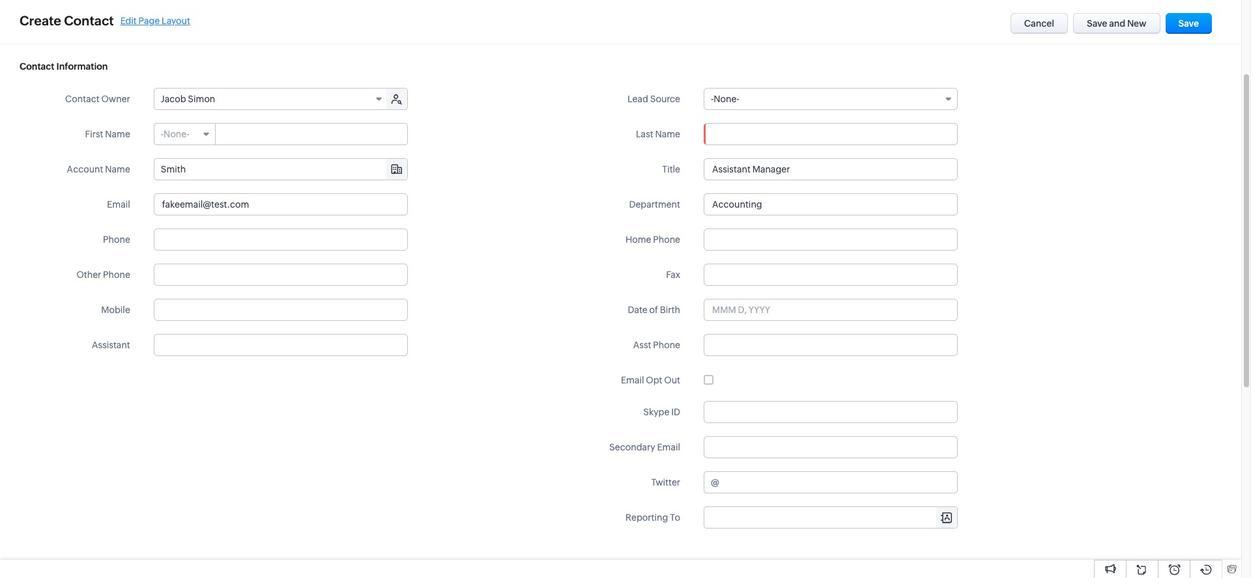 Task type: vqa. For each thing, say whether or not it's contained in the screenshot.
'DATE'
yes



Task type: locate. For each thing, give the bounding box(es) containing it.
1 save from the left
[[1088, 18, 1108, 29]]

twitter
[[652, 478, 681, 488]]

phone right asst
[[654, 340, 681, 351]]

1 horizontal spatial save
[[1179, 18, 1200, 29]]

assistant
[[92, 340, 130, 351]]

source
[[651, 94, 681, 104]]

-none-
[[711, 94, 740, 104], [161, 129, 189, 140]]

name for account name
[[105, 164, 130, 175]]

email up the 'twitter'
[[658, 443, 681, 453]]

and
[[1110, 18, 1126, 29]]

birth
[[660, 305, 681, 316]]

asst
[[634, 340, 652, 351]]

2 vertical spatial contact
[[65, 94, 100, 104]]

contact
[[64, 13, 114, 28], [20, 61, 54, 72], [65, 94, 100, 104]]

phone right other
[[103, 270, 130, 280]]

1 horizontal spatial -
[[711, 94, 714, 104]]

1 vertical spatial -none-
[[161, 129, 189, 140]]

name right first
[[105, 129, 130, 140]]

0 vertical spatial -
[[711, 94, 714, 104]]

- right source
[[711, 94, 714, 104]]

secondary email
[[610, 443, 681, 453]]

0 horizontal spatial email
[[107, 200, 130, 210]]

2 vertical spatial email
[[658, 443, 681, 453]]

save for save
[[1179, 18, 1200, 29]]

-none- right source
[[711, 94, 740, 104]]

0 vertical spatial -none- field
[[704, 88, 958, 110]]

-none- down jacob
[[161, 129, 189, 140]]

0 horizontal spatial save
[[1088, 18, 1108, 29]]

1 horizontal spatial -none- field
[[704, 88, 958, 110]]

email opt out
[[621, 376, 681, 386]]

none- right source
[[714, 94, 740, 104]]

none-
[[714, 94, 740, 104], [164, 129, 189, 140]]

email
[[107, 200, 130, 210], [621, 376, 645, 386], [658, 443, 681, 453]]

out
[[665, 376, 681, 386]]

0 vertical spatial email
[[107, 200, 130, 210]]

email for email
[[107, 200, 130, 210]]

first
[[85, 129, 103, 140]]

save left and
[[1088, 18, 1108, 29]]

2 save from the left
[[1179, 18, 1200, 29]]

-
[[711, 94, 714, 104], [161, 129, 164, 140]]

jacob
[[161, 94, 186, 104]]

email for email opt out
[[621, 376, 645, 386]]

save right new
[[1179, 18, 1200, 29]]

contact for contact owner
[[65, 94, 100, 104]]

1 horizontal spatial email
[[621, 376, 645, 386]]

-None- field
[[704, 88, 958, 110], [154, 124, 216, 145]]

phone up other phone
[[103, 235, 130, 245]]

name right "last"
[[656, 129, 681, 140]]

email left opt on the bottom right
[[621, 376, 645, 386]]

fax
[[666, 270, 681, 280]]

None text field
[[216, 124, 407, 145], [704, 158, 958, 181], [704, 194, 958, 216], [154, 229, 408, 251], [704, 229, 958, 251], [154, 264, 408, 286], [154, 299, 408, 321], [704, 402, 958, 424], [704, 437, 958, 459], [722, 473, 958, 494], [705, 508, 958, 529], [216, 124, 407, 145], [704, 158, 958, 181], [704, 194, 958, 216], [154, 229, 408, 251], [704, 229, 958, 251], [154, 264, 408, 286], [154, 299, 408, 321], [704, 402, 958, 424], [704, 437, 958, 459], [722, 473, 958, 494], [705, 508, 958, 529]]

email down account name
[[107, 200, 130, 210]]

reporting to
[[626, 513, 681, 524]]

0 horizontal spatial -
[[161, 129, 164, 140]]

save
[[1088, 18, 1108, 29], [1179, 18, 1200, 29]]

date
[[628, 305, 648, 316]]

0 vertical spatial none-
[[714, 94, 740, 104]]

opt
[[646, 376, 663, 386]]

edit page layout link
[[120, 15, 190, 26]]

reporting
[[626, 513, 669, 524]]

skype
[[644, 408, 670, 418]]

save and new button
[[1074, 13, 1161, 34]]

None text field
[[704, 123, 958, 145], [154, 159, 407, 180], [154, 194, 408, 216], [704, 264, 958, 286], [154, 334, 408, 357], [704, 334, 958, 357], [704, 123, 958, 145], [154, 159, 407, 180], [154, 194, 408, 216], [704, 264, 958, 286], [154, 334, 408, 357], [704, 334, 958, 357]]

other
[[77, 270, 101, 280]]

1 vertical spatial -
[[161, 129, 164, 140]]

phone
[[103, 235, 130, 245], [654, 235, 681, 245], [103, 270, 130, 280], [654, 340, 681, 351]]

- for bottom -none- field
[[161, 129, 164, 140]]

contact left edit
[[64, 13, 114, 28]]

1 vertical spatial -none- field
[[154, 124, 216, 145]]

None field
[[154, 159, 407, 180], [705, 508, 958, 529], [154, 159, 407, 180], [705, 508, 958, 529]]

1 vertical spatial contact
[[20, 61, 54, 72]]

name right account
[[105, 164, 130, 175]]

contact left information
[[20, 61, 54, 72]]

skype id
[[644, 408, 681, 418]]

0 horizontal spatial none-
[[164, 129, 189, 140]]

save and new
[[1088, 18, 1147, 29]]

0 horizontal spatial -none-
[[161, 129, 189, 140]]

mobile
[[101, 305, 130, 316]]

last name
[[636, 129, 681, 140]]

@
[[711, 478, 720, 488]]

none- down jacob
[[164, 129, 189, 140]]

phone for other phone
[[103, 270, 130, 280]]

0 vertical spatial -none-
[[711, 94, 740, 104]]

save button
[[1166, 13, 1213, 34]]

1 vertical spatial email
[[621, 376, 645, 386]]

contact owner
[[65, 94, 130, 104]]

layout
[[162, 15, 190, 26]]

new
[[1128, 18, 1147, 29]]

contact down information
[[65, 94, 100, 104]]

create contact edit page layout
[[20, 13, 190, 28]]

home
[[626, 235, 652, 245]]

0 horizontal spatial -none- field
[[154, 124, 216, 145]]

2 horizontal spatial email
[[658, 443, 681, 453]]

department
[[629, 200, 681, 210]]

date of birth
[[628, 305, 681, 316]]

Jacob Simon field
[[154, 89, 388, 110]]

first name
[[85, 129, 130, 140]]

name
[[105, 129, 130, 140], [656, 129, 681, 140], [105, 164, 130, 175]]

phone right home
[[654, 235, 681, 245]]

account
[[67, 164, 103, 175]]

1 horizontal spatial none-
[[714, 94, 740, 104]]

title
[[663, 164, 681, 175]]

- down jacob
[[161, 129, 164, 140]]



Task type: describe. For each thing, give the bounding box(es) containing it.
name for first name
[[105, 129, 130, 140]]

simon
[[188, 94, 215, 104]]

asst phone
[[634, 340, 681, 351]]

lead
[[628, 94, 649, 104]]

create
[[20, 13, 61, 28]]

lead source
[[628, 94, 681, 104]]

home phone
[[626, 235, 681, 245]]

0 vertical spatial contact
[[64, 13, 114, 28]]

of
[[650, 305, 659, 316]]

other phone
[[77, 270, 130, 280]]

jacob simon
[[161, 94, 215, 104]]

contact for contact information
[[20, 61, 54, 72]]

phone for asst phone
[[654, 340, 681, 351]]

phone for home phone
[[654, 235, 681, 245]]

1 vertical spatial none-
[[164, 129, 189, 140]]

owner
[[101, 94, 130, 104]]

secondary
[[610, 443, 656, 453]]

id
[[672, 408, 681, 418]]

account name
[[67, 164, 130, 175]]

to
[[670, 513, 681, 524]]

save for save and new
[[1088, 18, 1108, 29]]

1 horizontal spatial -none-
[[711, 94, 740, 104]]

edit
[[120, 15, 137, 26]]

name for last name
[[656, 129, 681, 140]]

cancel
[[1025, 18, 1055, 29]]

- for the rightmost -none- field
[[711, 94, 714, 104]]

MMM D, YYYY text field
[[704, 299, 958, 321]]

contact information
[[20, 61, 108, 72]]

page
[[139, 15, 160, 26]]

cancel button
[[1011, 13, 1069, 34]]

last
[[636, 129, 654, 140]]

information
[[56, 61, 108, 72]]



